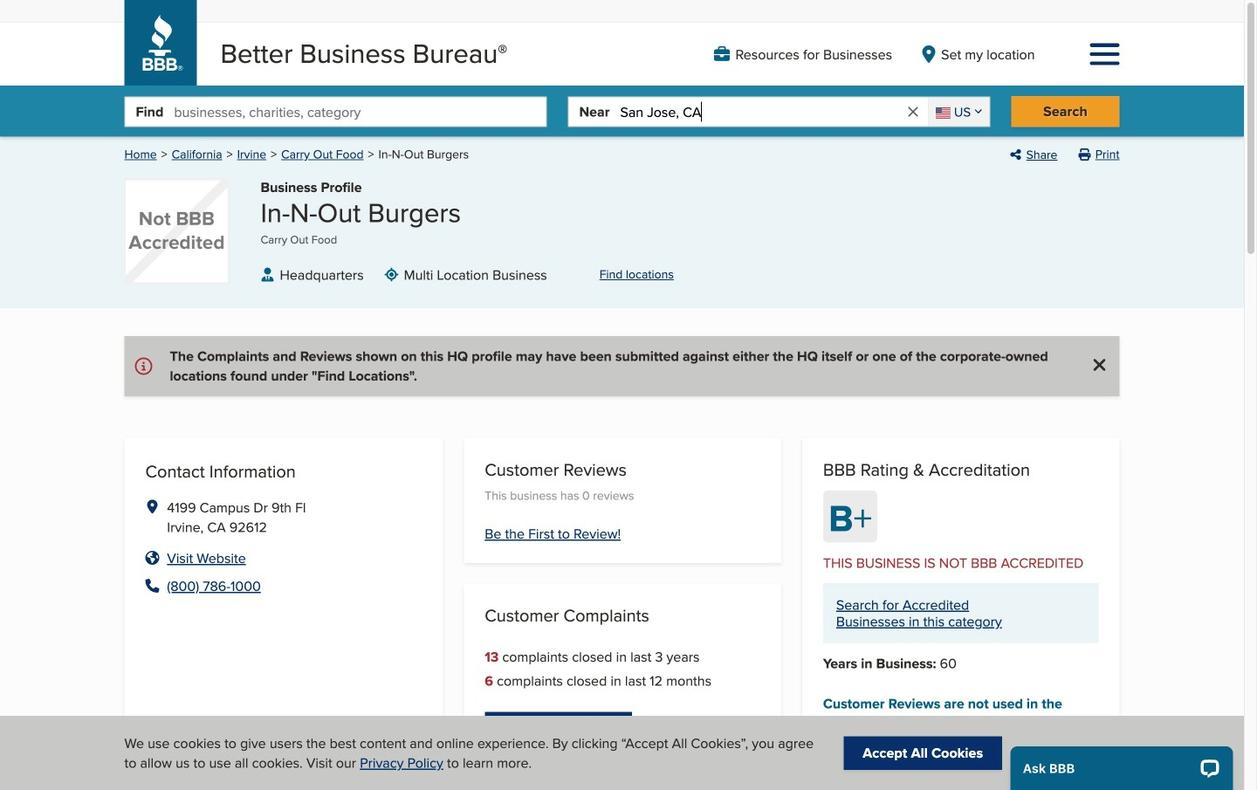 Task type: describe. For each thing, give the bounding box(es) containing it.
clear search image
[[905, 104, 921, 119]]

city, state or zip field
[[620, 97, 905, 126]]

not bbb accredited image
[[124, 179, 229, 284]]

businesses, charities, category search field
[[174, 97, 546, 126]]



Task type: locate. For each thing, give the bounding box(es) containing it.
None field
[[928, 97, 990, 126]]



Task type: vqa. For each thing, say whether or not it's contained in the screenshot.
CLEAR SEARCH icon
yes



